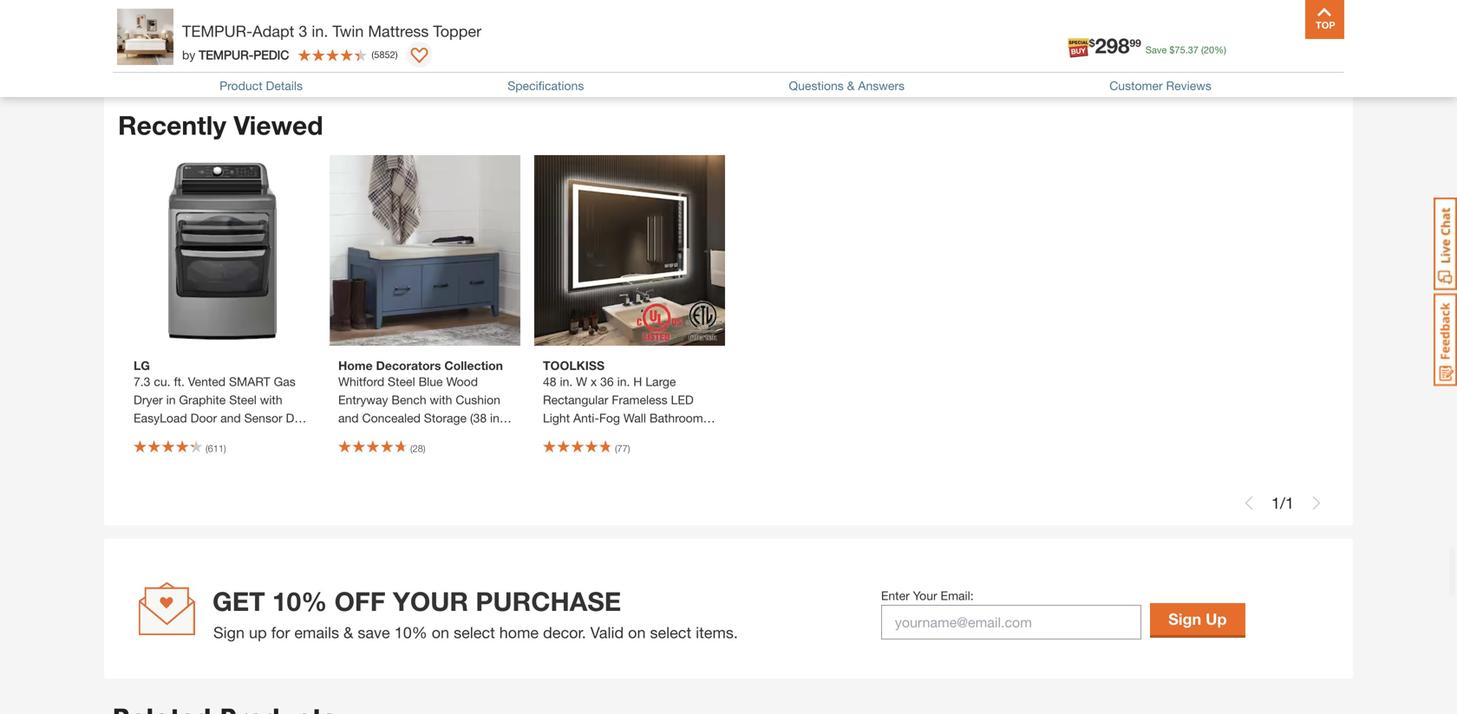 Task type: describe. For each thing, give the bounding box(es) containing it.
( 28 )
[[410, 443, 426, 455]]

steel inside home decorators collection whitford steel blue wood entryway bench with cushion and concealed storage (38 in. w x 19 in. h)
[[388, 375, 415, 389]]

1 on from the left
[[432, 624, 450, 642]]

sensor
[[244, 411, 283, 425]]

save $ 75 . 37 ( 20 %)
[[1146, 44, 1227, 56]]

1 horizontal spatial $
[[1170, 44, 1175, 56]]

77
[[617, 443, 628, 455]]

vented
[[188, 375, 226, 389]]

up
[[249, 624, 267, 642]]

( 5852 )
[[372, 49, 398, 60]]

home
[[338, 359, 373, 373]]

7.3
[[134, 375, 151, 389]]

topper
[[433, 22, 482, 40]]

( for toolkiss 48 in. w x 36 in. h large rectangular frameless led light anti-fog wall bathroom vanity mirror super bright
[[615, 443, 617, 455]]

diy button
[[1138, 21, 1193, 62]]

1 horizontal spatial 10%
[[395, 624, 428, 642]]

) for home decorators collection whitford steel blue wood entryway bench with cushion and concealed storage (38 in. w x 19 in. h)
[[423, 443, 426, 455]]

up
[[1206, 610, 1227, 629]]

light
[[543, 411, 570, 425]]

get
[[213, 586, 265, 617]]

services
[[1062, 46, 1115, 62]]

x inside home decorators collection whitford steel blue wood entryway bench with cushion and concealed storage (38 in. w x 19 in. h)
[[353, 429, 359, 444]]

home decorators collection whitford steel blue wood entryway bench with cushion and concealed storage (38 in. w x 19 in. h)
[[338, 359, 503, 444]]

dry
[[286, 411, 305, 425]]

( 77 )
[[615, 443, 630, 455]]

lg
[[134, 359, 150, 373]]

mattress
[[368, 22, 429, 40]]

mirror
[[579, 429, 611, 444]]

( right 37
[[1202, 44, 1204, 56]]

save
[[1146, 44, 1167, 56]]

2 on from the left
[[628, 624, 646, 642]]

concealed
[[362, 411, 421, 425]]

off
[[335, 586, 386, 617]]

answers
[[858, 79, 905, 93]]

wood
[[446, 375, 478, 389]]

toolkiss
[[543, 359, 605, 373]]

display image
[[411, 48, 428, 65]]

lg 7.3 cu. ft. vented smart gas dryer in graphite steel with easyload door and sensor dry technology
[[134, 359, 305, 444]]

decor.
[[543, 624, 586, 642]]

5852
[[374, 49, 395, 60]]

purchase
[[476, 586, 621, 617]]

super
[[615, 429, 647, 444]]

) for toolkiss 48 in. w x 36 in. h large rectangular frameless led light anti-fog wall bathroom vanity mirror super bright
[[628, 443, 630, 455]]

reviews
[[1167, 79, 1212, 93]]

and inside home decorators collection whitford steel blue wood entryway bench with cushion and concealed storage (38 in. w x 19 in. h)
[[338, 411, 359, 425]]

anti-
[[574, 411, 599, 425]]

cushion
[[456, 393, 501, 407]]

19
[[363, 429, 376, 444]]

this is the first slide image
[[1242, 497, 1256, 510]]

10pm
[[275, 33, 312, 50]]

whitford steel blue wood entryway bench with cushion and concealed storage (38 in. w x 19 in. h) image
[[330, 155, 521, 346]]

toolkiss 48 in. w x 36 in. h large rectangular frameless led light anti-fog wall bathroom vanity mirror super bright
[[543, 359, 703, 444]]

gas
[[274, 375, 296, 389]]

questions
[[789, 79, 844, 93]]

48
[[543, 375, 557, 389]]

collection
[[445, 359, 503, 373]]

rectangular
[[543, 393, 609, 407]]

by
[[182, 48, 195, 62]]

mahwah 10pm
[[215, 33, 312, 50]]

/
[[1281, 494, 1286, 513]]

easyload
[[134, 411, 187, 425]]

3
[[299, 22, 307, 40]]

bathroom
[[650, 411, 703, 425]]

the home depot logo image
[[118, 14, 174, 69]]

with inside lg 7.3 cu. ft. vented smart gas dryer in graphite steel with easyload door and sensor dry technology
[[260, 393, 283, 407]]

home
[[500, 624, 539, 642]]

this is the last slide image
[[1310, 497, 1324, 510]]

click to redirect to view my cart page image
[[1300, 21, 1321, 42]]

.
[[1186, 44, 1188, 56]]

bright
[[650, 429, 683, 444]]

recently
[[118, 110, 226, 140]]

services button
[[1061, 21, 1117, 62]]

smart
[[229, 375, 270, 389]]

1 vertical spatial tempur-
[[199, 48, 254, 62]]

recently viewed
[[118, 110, 323, 140]]

enter your email:
[[881, 589, 974, 603]]

99
[[1130, 37, 1142, 49]]

tempur-adapt 3 in. twin mattress topper
[[182, 22, 482, 40]]

customer
[[1110, 79, 1163, 93]]

37
[[1188, 44, 1199, 56]]

2 select from the left
[[650, 624, 692, 642]]

07430
[[377, 33, 416, 50]]

ft.
[[174, 375, 185, 389]]

bench
[[392, 393, 427, 407]]



Task type: vqa. For each thing, say whether or not it's contained in the screenshot.
Super
yes



Task type: locate. For each thing, give the bounding box(es) containing it.
and right door
[[220, 411, 241, 425]]

10% down the your
[[395, 624, 428, 642]]

tempur- up product
[[199, 48, 254, 62]]

0 horizontal spatial &
[[344, 624, 353, 642]]

select
[[454, 624, 495, 642], [650, 624, 692, 642]]

w left the 19
[[338, 429, 350, 444]]

get 10% off your purchase sign up for emails & save 10% on select home decor. valid on select items.
[[213, 586, 738, 642]]

1 vertical spatial w
[[338, 429, 350, 444]]

$
[[1090, 37, 1095, 49], [1170, 44, 1175, 56]]

0 horizontal spatial 10%
[[272, 586, 327, 617]]

w inside toolkiss 48 in. w x 36 in. h large rectangular frameless led light anti-fog wall bathroom vanity mirror super bright
[[576, 375, 587, 389]]

enter
[[881, 589, 910, 603]]

( for lg 7.3 cu. ft. vented smart gas dryer in graphite steel with easyload door and sensor dry technology
[[206, 443, 208, 455]]

select left items.
[[650, 624, 692, 642]]

$ left .
[[1170, 44, 1175, 56]]

1 horizontal spatial and
[[338, 411, 359, 425]]

entryway
[[338, 393, 388, 407]]

( down door
[[206, 443, 208, 455]]

large
[[646, 375, 676, 389]]

x inside toolkiss 48 in. w x 36 in. h large rectangular frameless led light anti-fog wall bathroom vanity mirror super bright
[[591, 375, 597, 389]]

by tempur-pedic
[[182, 48, 289, 62]]

( right mirror
[[615, 443, 617, 455]]

1 and from the left
[[220, 411, 241, 425]]

in
[[166, 393, 176, 407]]

with
[[260, 393, 283, 407], [430, 393, 452, 407]]

in. left h) at the bottom of the page
[[380, 429, 392, 444]]

10%
[[272, 586, 327, 617], [395, 624, 428, 642]]

adapt
[[252, 22, 294, 40]]

&
[[847, 79, 855, 93], [344, 624, 353, 642]]

w
[[576, 375, 587, 389], [338, 429, 350, 444]]

x
[[591, 375, 597, 389], [353, 429, 359, 444]]

1 select from the left
[[454, 624, 495, 642]]

for
[[271, 624, 290, 642]]

07430 button
[[357, 33, 416, 50]]

email:
[[941, 589, 974, 603]]

%)
[[1215, 44, 1227, 56]]

1 horizontal spatial select
[[650, 624, 692, 642]]

( left 07430
[[372, 49, 374, 60]]

fog
[[599, 411, 620, 425]]

graphite
[[179, 393, 226, 407]]

0 horizontal spatial with
[[260, 393, 283, 407]]

1 vertical spatial steel
[[229, 393, 257, 407]]

cu.
[[154, 375, 171, 389]]

1 / 1
[[1272, 494, 1295, 513]]

& inside get 10% off your purchase sign up for emails & save 10% on select home decor. valid on select items.
[[344, 624, 353, 642]]

1 horizontal spatial with
[[430, 393, 452, 407]]

1 left the this is the last slide image
[[1286, 494, 1295, 513]]

emails
[[294, 624, 339, 642]]

feedback link image
[[1434, 293, 1458, 387]]

0 vertical spatial tempur-
[[182, 22, 252, 40]]

2 with from the left
[[430, 393, 452, 407]]

vanity
[[543, 429, 576, 444]]

0 vertical spatial x
[[591, 375, 597, 389]]

door
[[191, 411, 217, 425]]

0 horizontal spatial steel
[[229, 393, 257, 407]]

( 611 )
[[206, 443, 226, 455]]

twin
[[333, 22, 364, 40]]

wall
[[624, 411, 646, 425]]

steel inside lg 7.3 cu. ft. vented smart gas dryer in graphite steel with easyload door and sensor dry technology
[[229, 393, 257, 407]]

sign up button
[[1150, 604, 1246, 636]]

on right valid
[[628, 624, 646, 642]]

live chat image
[[1434, 198, 1458, 291]]

0 horizontal spatial on
[[432, 624, 450, 642]]

7.3 cu. ft. vented smart gas dryer in graphite steel with easyload door and sensor dry technology image
[[125, 155, 316, 346]]

whitford
[[338, 375, 385, 389]]

2 and from the left
[[338, 411, 359, 425]]

0 horizontal spatial x
[[353, 429, 359, 444]]

with up storage
[[430, 393, 452, 407]]

storage
[[424, 411, 467, 425]]

1 horizontal spatial 1
[[1286, 494, 1295, 513]]

75
[[1175, 44, 1186, 56]]

sign up
[[1169, 610, 1227, 629]]

with up sensor
[[260, 393, 283, 407]]

1 right this is the first slide image
[[1272, 494, 1281, 513]]

tempur- up by tempur-pedic
[[182, 22, 252, 40]]

in. right 48
[[560, 375, 573, 389]]

technology
[[134, 429, 195, 444]]

w down toolkiss
[[576, 375, 587, 389]]

48 in. w x 36 in. h large rectangular frameless led light anti-fog wall bathroom vanity mirror super bright image
[[534, 155, 725, 346]]

1 horizontal spatial on
[[628, 624, 646, 642]]

with inside home decorators collection whitford steel blue wood entryway bench with cushion and concealed storage (38 in. w x 19 in. h)
[[430, 393, 452, 407]]

20
[[1204, 44, 1215, 56]]

and down entryway
[[338, 411, 359, 425]]

select left home at the left
[[454, 624, 495, 642]]

frameless
[[612, 393, 668, 407]]

led
[[671, 393, 694, 407]]

What can we help you find today? search field
[[449, 23, 925, 60]]

& left answers
[[847, 79, 855, 93]]

questions & answers button
[[789, 79, 905, 93], [789, 79, 905, 93]]

0 vertical spatial 10%
[[272, 586, 327, 617]]

pedic
[[254, 48, 289, 62]]

and inside lg 7.3 cu. ft. vented smart gas dryer in graphite steel with easyload door and sensor dry technology
[[220, 411, 241, 425]]

your
[[393, 586, 469, 617]]

10% up emails
[[272, 586, 327, 617]]

items.
[[696, 624, 738, 642]]

1 vertical spatial 10%
[[395, 624, 428, 642]]

36
[[601, 375, 614, 389]]

specifications
[[508, 79, 584, 93]]

0 horizontal spatial $
[[1090, 37, 1095, 49]]

1 horizontal spatial steel
[[388, 375, 415, 389]]

steel down smart
[[229, 393, 257, 407]]

0 horizontal spatial and
[[220, 411, 241, 425]]

decorators
[[376, 359, 441, 373]]

1 with from the left
[[260, 393, 283, 407]]

(
[[1202, 44, 1204, 56], [372, 49, 374, 60], [206, 443, 208, 455], [410, 443, 413, 455], [615, 443, 617, 455]]

mahwah
[[215, 33, 268, 50]]

details
[[266, 79, 303, 93]]

x left the 19
[[353, 429, 359, 444]]

diy
[[1154, 46, 1176, 62]]

viewed
[[234, 110, 323, 140]]

$ inside $ 298 99
[[1090, 37, 1095, 49]]

sign inside get 10% off your purchase sign up for emails & save 10% on select home decor. valid on select items.
[[213, 624, 245, 642]]

611
[[208, 443, 224, 455]]

2 1 from the left
[[1286, 494, 1295, 513]]

steel down "decorators"
[[388, 375, 415, 389]]

on down the your
[[432, 624, 450, 642]]

x left 36
[[591, 375, 597, 389]]

yourname@email.com text field
[[881, 605, 1142, 640]]

questions & answers
[[789, 79, 905, 93]]

$ left 99
[[1090, 37, 1095, 49]]

product details button
[[220, 79, 303, 93], [220, 79, 303, 93]]

1 horizontal spatial x
[[591, 375, 597, 389]]

0 horizontal spatial 1
[[1272, 494, 1281, 513]]

0 horizontal spatial sign
[[213, 624, 245, 642]]

product image image
[[117, 9, 174, 65]]

tempur-
[[182, 22, 252, 40], [199, 48, 254, 62]]

(38
[[470, 411, 487, 425]]

28
[[413, 443, 423, 455]]

blue
[[419, 375, 443, 389]]

1 1 from the left
[[1272, 494, 1281, 513]]

in. left h
[[617, 375, 630, 389]]

( right h) at the bottom of the page
[[410, 443, 413, 455]]

1 vertical spatial &
[[344, 624, 353, 642]]

customer reviews button
[[1110, 79, 1212, 93], [1110, 79, 1212, 93]]

1 horizontal spatial sign
[[1169, 610, 1202, 629]]

specifications button
[[508, 79, 584, 93], [508, 79, 584, 93]]

0 vertical spatial &
[[847, 79, 855, 93]]

your
[[913, 589, 938, 603]]

1 horizontal spatial w
[[576, 375, 587, 389]]

( for home decorators collection whitford steel blue wood entryway bench with cushion and concealed storage (38 in. w x 19 in. h)
[[410, 443, 413, 455]]

& left save
[[344, 624, 353, 642]]

1 vertical spatial x
[[353, 429, 359, 444]]

sign inside sign up button
[[1169, 610, 1202, 629]]

sign
[[1169, 610, 1202, 629], [213, 624, 245, 642]]

0 vertical spatial w
[[576, 375, 587, 389]]

0 horizontal spatial select
[[454, 624, 495, 642]]

save
[[358, 624, 390, 642]]

valid
[[591, 624, 624, 642]]

w inside home decorators collection whitford steel blue wood entryway bench with cushion and concealed storage (38 in. w x 19 in. h)
[[338, 429, 350, 444]]

h
[[634, 375, 642, 389]]

) for lg 7.3 cu. ft. vented smart gas dryer in graphite steel with easyload door and sensor dry technology
[[224, 443, 226, 455]]

product
[[220, 79, 263, 93]]

customer reviews
[[1110, 79, 1212, 93]]

0 vertical spatial steel
[[388, 375, 415, 389]]

in. right 3
[[312, 22, 328, 40]]

1 horizontal spatial &
[[847, 79, 855, 93]]

product details
[[220, 79, 303, 93]]

0 horizontal spatial w
[[338, 429, 350, 444]]

in. right the (38
[[490, 411, 503, 425]]

dryer
[[134, 393, 163, 407]]

298
[[1095, 33, 1130, 58]]



